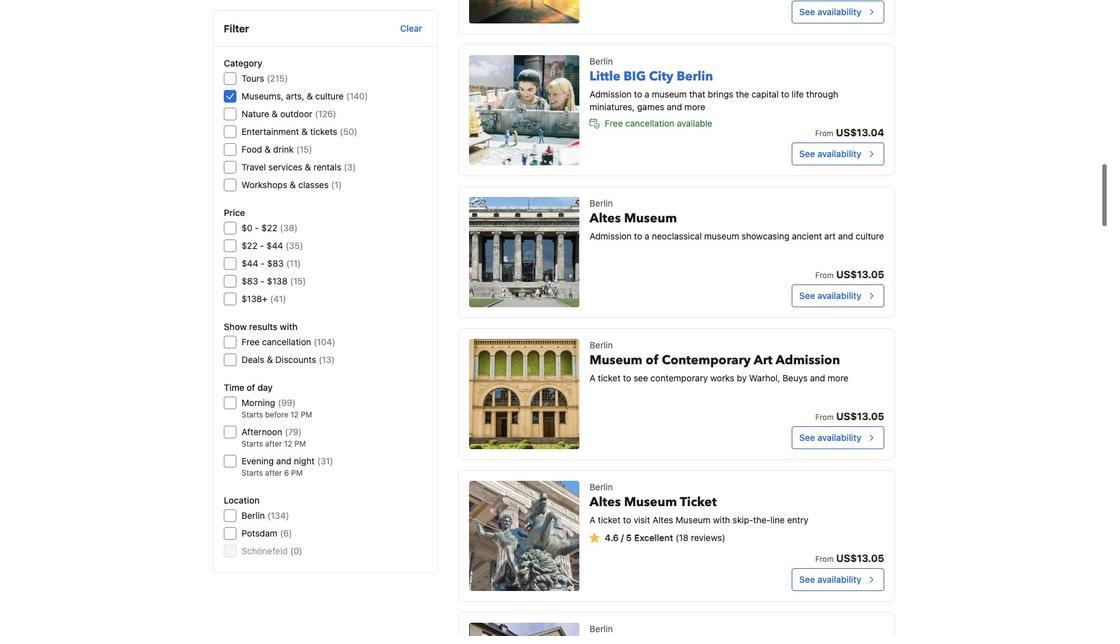 Task type: vqa. For each thing, say whether or not it's contained in the screenshot.


Task type: locate. For each thing, give the bounding box(es) containing it.
and up 6
[[276, 456, 292, 467]]

1 vertical spatial $83
[[242, 276, 258, 287]]

- down "$22 - $44 (35)"
[[261, 258, 265, 269]]

pm inside evening and night (31) starts after 6 pm
[[291, 469, 303, 478]]

1 horizontal spatial with
[[714, 515, 731, 526]]

cancellation
[[626, 118, 675, 129], [262, 337, 311, 348]]

1 horizontal spatial of
[[646, 352, 659, 369]]

tours (215)
[[242, 73, 288, 84]]

see for altes museum
[[800, 291, 816, 301]]

$83 up $138+
[[242, 276, 258, 287]]

berlin inside berlin altes museum admission to a neoclassical museum showcasing ancient art and culture
[[590, 198, 613, 209]]

games
[[638, 102, 665, 112]]

museum inside berlin altes museum admission to a neoclassical museum showcasing ancient art and culture
[[625, 210, 678, 227]]

& left tickets
[[302, 126, 308, 137]]

us$13.04
[[837, 127, 885, 138]]

1 a from the top
[[590, 373, 596, 384]]

see availability
[[800, 6, 862, 17], [800, 148, 862, 159], [800, 291, 862, 301], [800, 433, 862, 443], [800, 575, 862, 586]]

night
[[294, 456, 315, 467]]

(11)
[[286, 258, 301, 269]]

berlin inside 'berlin altes museum ticket a ticket to visit altes museum with skip-the-line entry'
[[590, 482, 613, 493]]

starts down "morning"
[[242, 410, 263, 420]]

1 vertical spatial altes
[[590, 494, 621, 511]]

1 vertical spatial starts
[[242, 440, 263, 449]]

(50)
[[340, 126, 358, 137]]

2 ticket from the top
[[598, 515, 621, 526]]

2 vertical spatial us$13.05
[[837, 553, 885, 565]]

2 vertical spatial admission
[[776, 352, 841, 369]]

2 a from the top
[[645, 231, 650, 242]]

1 vertical spatial pm
[[295, 440, 306, 449]]

(31)
[[317, 456, 333, 467]]

from inside from us$13.04
[[816, 129, 834, 138]]

free for free cancellation (104)
[[242, 337, 260, 348]]

0 vertical spatial museum
[[652, 89, 687, 100]]

before
[[265, 410, 289, 420]]

12 down the (79)
[[284, 440, 293, 449]]

berlin little big city berlin admission to a museum that brings the capital to life through miniatures, games and more
[[590, 56, 839, 112]]

0 horizontal spatial more
[[685, 102, 706, 112]]

2 vertical spatial altes
[[653, 515, 674, 526]]

altes museum ticket image
[[470, 482, 580, 592]]

from us$13.05
[[816, 269, 885, 280], [816, 411, 885, 423], [816, 553, 885, 565]]

&
[[307, 91, 313, 102], [272, 108, 278, 119], [302, 126, 308, 137], [265, 144, 271, 155], [305, 162, 311, 173], [290, 180, 296, 190], [267, 355, 273, 365]]

clear button
[[395, 17, 428, 40]]

& left drink
[[265, 144, 271, 155]]

museum down city
[[652, 89, 687, 100]]

$44 up $44 - $83 (11)
[[267, 240, 283, 251]]

1 ticket from the top
[[598, 373, 621, 384]]

evening
[[242, 456, 274, 467]]

0 vertical spatial a
[[590, 373, 596, 384]]

$44 down "$22 - $44 (35)"
[[242, 258, 258, 269]]

& down travel services & rentals (3)
[[290, 180, 296, 190]]

a left "see"
[[590, 373, 596, 384]]

0 horizontal spatial museum
[[652, 89, 687, 100]]

workshops & classes (1)
[[242, 180, 342, 190]]

altes inside berlin altes museum admission to a neoclassical museum showcasing ancient art and culture
[[590, 210, 621, 227]]

berlin altes museum admission to a neoclassical museum showcasing ancient art and culture
[[590, 198, 885, 242]]

arts,
[[286, 91, 305, 102]]

a inside 'berlin altes museum ticket a ticket to visit altes museum with skip-the-line entry'
[[590, 515, 596, 526]]

altes for altes museum ticket
[[590, 494, 621, 511]]

1 vertical spatial us$13.05
[[837, 411, 885, 423]]

from
[[816, 129, 834, 138], [816, 271, 834, 280], [816, 413, 834, 423], [816, 555, 834, 565]]

$44
[[267, 240, 283, 251], [242, 258, 258, 269]]

1 horizontal spatial cancellation
[[626, 118, 675, 129]]

0 vertical spatial after
[[265, 440, 282, 449]]

from for altes museum
[[816, 271, 834, 280]]

starts inside morning (99) starts before 12 pm
[[242, 410, 263, 420]]

and right 'art'
[[839, 231, 854, 242]]

1 vertical spatial (15)
[[290, 276, 306, 287]]

0 vertical spatial culture
[[316, 91, 344, 102]]

public transport ticket image
[[470, 0, 580, 23]]

and right beuys
[[811, 373, 826, 384]]

1 horizontal spatial free
[[605, 118, 623, 129]]

2 vertical spatial from us$13.05
[[816, 553, 885, 565]]

- left $138
[[261, 276, 265, 287]]

see for museum of contemporary art admission
[[800, 433, 816, 443]]

0 vertical spatial us$13.05
[[837, 269, 885, 280]]

12 inside afternoon (79) starts after 12 pm
[[284, 440, 293, 449]]

(3)
[[344, 162, 356, 173]]

12 inside morning (99) starts before 12 pm
[[291, 410, 299, 420]]

1 horizontal spatial $44
[[267, 240, 283, 251]]

see availability for altes museum
[[800, 291, 862, 301]]

1 horizontal spatial more
[[828, 373, 849, 384]]

(15) down entertainment & tickets (50)
[[297, 144, 313, 155]]

0 vertical spatial (15)
[[297, 144, 313, 155]]

pm
[[301, 410, 312, 420], [295, 440, 306, 449], [291, 469, 303, 478]]

free
[[605, 118, 623, 129], [242, 337, 260, 348]]

1 starts from the top
[[242, 410, 263, 420]]

0 vertical spatial from us$13.05
[[816, 269, 885, 280]]

a left neoclassical
[[645, 231, 650, 242]]

admission inside berlin museum of contemporary art admission a ticket to see contemporary works by warhol, beuys and more
[[776, 352, 841, 369]]

1 vertical spatial more
[[828, 373, 849, 384]]

more right beuys
[[828, 373, 849, 384]]

starts down evening
[[242, 469, 263, 478]]

starts inside afternoon (79) starts after 12 pm
[[242, 440, 263, 449]]

1 vertical spatial with
[[714, 515, 731, 526]]

a up 'games'
[[645, 89, 650, 100]]

1 a from the top
[[645, 89, 650, 100]]

pm down the (79)
[[295, 440, 306, 449]]

starts down afternoon
[[242, 440, 263, 449]]

$138
[[267, 276, 288, 287]]

0 horizontal spatial free
[[242, 337, 260, 348]]

2 starts from the top
[[242, 440, 263, 449]]

us$13.05 for altes museum
[[837, 269, 885, 280]]

to left neoclassical
[[635, 231, 643, 242]]

1 after from the top
[[265, 440, 282, 449]]

of
[[646, 352, 659, 369], [247, 383, 255, 393]]

visit
[[634, 515, 651, 526]]

us$13.05
[[837, 269, 885, 280], [837, 411, 885, 423], [837, 553, 885, 565]]

museum up visit
[[625, 494, 678, 511]]

3 us$13.05 from the top
[[837, 553, 885, 565]]

1 vertical spatial museum
[[705, 231, 740, 242]]

ticket
[[598, 373, 621, 384], [598, 515, 621, 526]]

1 vertical spatial admission
[[590, 231, 632, 242]]

1 vertical spatial a
[[645, 231, 650, 242]]

2 from us$13.05 from the top
[[816, 411, 885, 423]]

4.6 / 5 excellent (18 reviews)
[[605, 533, 726, 544]]

(79)
[[285, 427, 302, 438]]

2 vertical spatial pm
[[291, 469, 303, 478]]

1 see from the top
[[800, 6, 816, 17]]

cancellation down 'games'
[[626, 118, 675, 129]]

$138+ (41)
[[242, 294, 286, 305]]

$83 - $138 (15)
[[242, 276, 306, 287]]

0 horizontal spatial cancellation
[[262, 337, 311, 348]]

4 see availability from the top
[[800, 433, 862, 443]]

of left day
[[247, 383, 255, 393]]

deals
[[242, 355, 265, 365]]

1 from us$13.05 from the top
[[816, 269, 885, 280]]

2 after from the top
[[265, 469, 282, 478]]

0 vertical spatial starts
[[242, 410, 263, 420]]

from us$13.05 for altes museum
[[816, 269, 885, 280]]

ticket
[[680, 494, 717, 511]]

berlin inside berlin museum of contemporary art admission a ticket to see contemporary works by warhol, beuys and more
[[590, 340, 613, 351]]

to left "see"
[[623, 373, 632, 384]]

3 starts from the top
[[242, 469, 263, 478]]

0 horizontal spatial $22
[[242, 240, 258, 251]]

0 vertical spatial altes
[[590, 210, 621, 227]]

museum up "see"
[[590, 352, 643, 369]]

$83 up $83 - $138 (15)
[[267, 258, 284, 269]]

4 see from the top
[[800, 433, 816, 443]]

1 vertical spatial ticket
[[598, 515, 621, 526]]

(38)
[[280, 223, 298, 233]]

pm right 6
[[291, 469, 303, 478]]

a inside berlin altes museum admission to a neoclassical museum showcasing ancient art and culture
[[645, 231, 650, 242]]

4.6
[[605, 533, 619, 544]]

after
[[265, 440, 282, 449], [265, 469, 282, 478]]

morning
[[242, 398, 276, 409]]

1 vertical spatial free
[[242, 337, 260, 348]]

museums,
[[242, 91, 284, 102]]

to up 'games'
[[635, 89, 643, 100]]

$22 up "$22 - $44 (35)"
[[262, 223, 278, 233]]

(15) for food & drink (15)
[[297, 144, 313, 155]]

outdoor
[[280, 108, 313, 119]]

from for free cancellation available
[[816, 129, 834, 138]]

more down that
[[685, 102, 706, 112]]

see availability for museum of contemporary art admission
[[800, 433, 862, 443]]

& for deals & discounts
[[267, 355, 273, 365]]

to left visit
[[623, 515, 632, 526]]

ticket inside berlin museum of contemporary art admission a ticket to see contemporary works by warhol, beuys and more
[[598, 373, 621, 384]]

more inside berlin museum of contemporary art admission a ticket to see contemporary works by warhol, beuys and more
[[828, 373, 849, 384]]

$83
[[267, 258, 284, 269], [242, 276, 258, 287]]

(15) down the "(11)"
[[290, 276, 306, 287]]

contemporary
[[662, 352, 751, 369]]

1 horizontal spatial museum
[[705, 231, 740, 242]]

entertainment
[[242, 126, 299, 137]]

3 see from the top
[[800, 291, 816, 301]]

pm inside afternoon (79) starts after 12 pm
[[295, 440, 306, 449]]

culture up (126)
[[316, 91, 344, 102]]

0 vertical spatial with
[[280, 322, 298, 332]]

0 vertical spatial a
[[645, 89, 650, 100]]

location
[[224, 495, 260, 506]]

1 horizontal spatial $83
[[267, 258, 284, 269]]

with up free cancellation (104)
[[280, 322, 298, 332]]

a left visit
[[590, 515, 596, 526]]

see
[[800, 6, 816, 17], [800, 148, 816, 159], [800, 291, 816, 301], [800, 433, 816, 443], [800, 575, 816, 586]]

0 vertical spatial free
[[605, 118, 623, 129]]

2 see from the top
[[800, 148, 816, 159]]

cancellation up deals & discounts (13)
[[262, 337, 311, 348]]

0 vertical spatial cancellation
[[626, 118, 675, 129]]

brings
[[708, 89, 734, 100]]

ticket left "see"
[[598, 373, 621, 384]]

12 down (99)
[[291, 410, 299, 420]]

ticket up 4.6
[[598, 515, 621, 526]]

see for free cancellation available
[[800, 148, 816, 159]]

capital
[[752, 89, 779, 100]]

show results with
[[224, 322, 298, 332]]

$22
[[262, 223, 278, 233], [242, 240, 258, 251]]

and
[[667, 102, 683, 112], [839, 231, 854, 242], [811, 373, 826, 384], [276, 456, 292, 467]]

free up "deals"
[[242, 337, 260, 348]]

2 a from the top
[[590, 515, 596, 526]]

1 vertical spatial a
[[590, 515, 596, 526]]

- for $22
[[260, 240, 264, 251]]

from for museum of contemporary art admission
[[816, 413, 834, 423]]

& for workshops & classes
[[290, 180, 296, 190]]

- right $0
[[255, 223, 259, 233]]

0 horizontal spatial of
[[247, 383, 255, 393]]

with left skip-
[[714, 515, 731, 526]]

art
[[825, 231, 836, 242]]

cancellation for (104)
[[262, 337, 311, 348]]

0 vertical spatial pm
[[301, 410, 312, 420]]

0 vertical spatial of
[[646, 352, 659, 369]]

& up entertainment in the top of the page
[[272, 108, 278, 119]]

admission for little
[[590, 89, 632, 100]]

(140)
[[347, 91, 368, 102]]

museum up neoclassical
[[625, 210, 678, 227]]

workshops
[[242, 180, 287, 190]]

culture right 'art'
[[856, 231, 885, 242]]

1 us$13.05 from the top
[[837, 269, 885, 280]]

with inside 'berlin altes museum ticket a ticket to visit altes museum with skip-the-line entry'
[[714, 515, 731, 526]]

12 for (79)
[[284, 440, 293, 449]]

$22 down $0
[[242, 240, 258, 251]]

berlin for berlin
[[590, 624, 613, 635]]

culture inside berlin altes museum admission to a neoclassical museum showcasing ancient art and culture
[[856, 231, 885, 242]]

4 availability from the top
[[818, 433, 862, 443]]

of up "see"
[[646, 352, 659, 369]]

0 vertical spatial 12
[[291, 410, 299, 420]]

after left 6
[[265, 469, 282, 478]]

0 vertical spatial ticket
[[598, 373, 621, 384]]

3 see availability from the top
[[800, 291, 862, 301]]

2 vertical spatial starts
[[242, 469, 263, 478]]

big
[[624, 68, 646, 85]]

food
[[242, 144, 262, 155]]

1 vertical spatial culture
[[856, 231, 885, 242]]

pm up the (79)
[[301, 410, 312, 420]]

1 vertical spatial $44
[[242, 258, 258, 269]]

after inside afternoon (79) starts after 12 pm
[[265, 440, 282, 449]]

0 vertical spatial admission
[[590, 89, 632, 100]]

(18
[[676, 533, 689, 544]]

3 from us$13.05 from the top
[[816, 553, 885, 565]]

a inside berlin little big city berlin admission to a museum that brings the capital to life through miniatures, games and more
[[645, 89, 650, 100]]

miniatures,
[[590, 102, 635, 112]]

free down miniatures, on the top right of the page
[[605, 118, 623, 129]]

museum left showcasing
[[705, 231, 740, 242]]

1 horizontal spatial $22
[[262, 223, 278, 233]]

& for food & drink
[[265, 144, 271, 155]]

a inside berlin museum of contemporary art admission a ticket to see contemporary works by warhol, beuys and more
[[590, 373, 596, 384]]

& right "deals"
[[267, 355, 273, 365]]

& up "classes"
[[305, 162, 311, 173]]

and up the free cancellation available
[[667, 102, 683, 112]]

entry
[[788, 515, 809, 526]]

life
[[792, 89, 804, 100]]

0 vertical spatial more
[[685, 102, 706, 112]]

berlin link
[[459, 613, 896, 637]]

and inside berlin altes museum admission to a neoclassical museum showcasing ancient art and culture
[[839, 231, 854, 242]]

to
[[635, 89, 643, 100], [782, 89, 790, 100], [635, 231, 643, 242], [623, 373, 632, 384], [623, 515, 632, 526]]

showcasing
[[742, 231, 790, 242]]

morning (99) starts before 12 pm
[[242, 398, 312, 420]]

rentals
[[314, 162, 342, 173]]

admission for museum
[[776, 352, 841, 369]]

2 see availability from the top
[[800, 148, 862, 159]]

1 vertical spatial $22
[[242, 240, 258, 251]]

5 see availability from the top
[[800, 575, 862, 586]]

12 for (99)
[[291, 410, 299, 420]]

1 horizontal spatial culture
[[856, 231, 885, 242]]

deals & discounts (13)
[[242, 355, 335, 365]]

2 availability from the top
[[818, 148, 862, 159]]

1 vertical spatial cancellation
[[262, 337, 311, 348]]

admission inside berlin little big city berlin admission to a museum that brings the capital to life through miniatures, games and more
[[590, 89, 632, 100]]

a
[[645, 89, 650, 100], [645, 231, 650, 242]]

with
[[280, 322, 298, 332], [714, 515, 731, 526]]

1 vertical spatial from us$13.05
[[816, 411, 885, 423]]

museum inside berlin museum of contemporary art admission a ticket to see contemporary works by warhol, beuys and more
[[590, 352, 643, 369]]

after down afternoon
[[265, 440, 282, 449]]

1 vertical spatial after
[[265, 469, 282, 478]]

culture
[[316, 91, 344, 102], [856, 231, 885, 242]]

beuys
[[783, 373, 808, 384]]

2 us$13.05 from the top
[[837, 411, 885, 423]]

museum inside berlin little big city berlin admission to a museum that brings the capital to life through miniatures, games and more
[[652, 89, 687, 100]]

1 vertical spatial 12
[[284, 440, 293, 449]]

pm inside morning (99) starts before 12 pm
[[301, 410, 312, 420]]

us$13.05 for museum of contemporary art admission
[[837, 411, 885, 423]]

3 availability from the top
[[818, 291, 862, 301]]

museum of contemporary art admission image
[[470, 339, 580, 450]]

- down the $0 - $22 (38)
[[260, 240, 264, 251]]

/
[[622, 533, 624, 544]]



Task type: describe. For each thing, give the bounding box(es) containing it.
services
[[269, 162, 303, 173]]

0 horizontal spatial $83
[[242, 276, 258, 287]]

skip-
[[733, 515, 754, 526]]

little
[[590, 68, 621, 85]]

to inside berlin museum of contemporary art admission a ticket to see contemporary works by warhol, beuys and more
[[623, 373, 632, 384]]

starts inside evening and night (31) starts after 6 pm
[[242, 469, 263, 478]]

show
[[224, 322, 247, 332]]

1 availability from the top
[[818, 6, 862, 17]]

(0)
[[290, 546, 303, 557]]

altes museum image
[[470, 197, 580, 308]]

evening and night (31) starts after 6 pm
[[242, 456, 333, 478]]

drink
[[273, 144, 294, 155]]

and inside berlin museum of contemporary art admission a ticket to see contemporary works by warhol, beuys and more
[[811, 373, 826, 384]]

see availability link
[[459, 0, 896, 34]]

contemporary
[[651, 373, 708, 384]]

berlin (134)
[[242, 511, 289, 521]]

entertainment & tickets (50)
[[242, 126, 358, 137]]

berlin for berlin little big city berlin admission to a museum that brings the capital to life through miniatures, games and more
[[590, 56, 613, 67]]

classes
[[299, 180, 329, 190]]

5 availability from the top
[[818, 575, 862, 586]]

1 see availability from the top
[[800, 6, 862, 17]]

free for free cancellation available
[[605, 118, 623, 129]]

see availability for free cancellation available
[[800, 148, 862, 159]]

time
[[224, 383, 245, 393]]

after inside evening and night (31) starts after 6 pm
[[265, 469, 282, 478]]

from us$13.05 for museum of contemporary art admission
[[816, 411, 885, 423]]

(1)
[[331, 180, 342, 190]]

city
[[650, 68, 674, 85]]

(99)
[[278, 398, 296, 409]]

berlin altes museum ticket a ticket to visit altes museum with skip-the-line entry
[[590, 482, 809, 526]]

starts for afternoon
[[242, 440, 263, 449]]

berlin for berlin altes museum ticket a ticket to visit altes museum with skip-the-line entry
[[590, 482, 613, 493]]

(41)
[[270, 294, 286, 305]]

berlin for berlin (134)
[[242, 511, 265, 521]]

pm for (99)
[[301, 410, 312, 420]]

availability for museum of contemporary art admission
[[818, 433, 862, 443]]

category
[[224, 58, 263, 69]]

(35)
[[286, 240, 303, 251]]

to inside berlin altes museum admission to a neoclassical museum showcasing ancient art and culture
[[635, 231, 643, 242]]

berlin museum of contemporary art admission a ticket to see contemporary works by warhol, beuys and more
[[590, 340, 849, 384]]

0 horizontal spatial with
[[280, 322, 298, 332]]

price
[[224, 207, 245, 218]]

0 vertical spatial $44
[[267, 240, 283, 251]]

altes for altes museum
[[590, 210, 621, 227]]

$22 - $44 (35)
[[242, 240, 303, 251]]

0 horizontal spatial culture
[[316, 91, 344, 102]]

works
[[711, 373, 735, 384]]

art
[[754, 352, 773, 369]]

time of day
[[224, 383, 273, 393]]

tickets
[[310, 126, 338, 137]]

nature
[[242, 108, 269, 119]]

potsdam (6)
[[242, 528, 292, 539]]

6
[[284, 469, 289, 478]]

schönefeld (0)
[[242, 546, 303, 557]]

afternoon
[[242, 427, 282, 438]]

0 vertical spatial $83
[[267, 258, 284, 269]]

and inside berlin little big city berlin admission to a museum that brings the capital to life through miniatures, games and more
[[667, 102, 683, 112]]

& for entertainment & tickets
[[302, 126, 308, 137]]

little big city berlin image
[[470, 55, 580, 166]]

5
[[627, 533, 632, 544]]

from us$13.04
[[816, 127, 885, 138]]

travel services & rentals (3)
[[242, 162, 356, 173]]

availability for altes museum
[[818, 291, 862, 301]]

0 vertical spatial $22
[[262, 223, 278, 233]]

- for $0
[[255, 223, 259, 233]]

schönefeld
[[242, 546, 288, 557]]

through
[[807, 89, 839, 100]]

travel
[[242, 162, 266, 173]]

starts for morning
[[242, 410, 263, 420]]

$0
[[242, 223, 253, 233]]

clear
[[401, 23, 423, 34]]

nature & outdoor (126)
[[242, 108, 337, 119]]

5 see from the top
[[800, 575, 816, 586]]

filter
[[224, 23, 249, 34]]

afternoon (79) starts after 12 pm
[[242, 427, 306, 449]]

admission to museum für fotografie image
[[470, 624, 580, 637]]

1 vertical spatial of
[[247, 383, 255, 393]]

berlin for berlin altes museum admission to a neoclassical museum showcasing ancient art and culture
[[590, 198, 613, 209]]

berlin for berlin museum of contemporary art admission a ticket to see contemporary works by warhol, beuys and more
[[590, 340, 613, 351]]

line
[[771, 515, 785, 526]]

see
[[634, 373, 649, 384]]

- for $44
[[261, 258, 265, 269]]

to left life
[[782, 89, 790, 100]]

(134)
[[268, 511, 289, 521]]

pm for (79)
[[295, 440, 306, 449]]

(15) for $83 - $138 (15)
[[290, 276, 306, 287]]

available
[[677, 118, 713, 129]]

excellent
[[635, 533, 674, 544]]

museum inside berlin altes museum admission to a neoclassical museum showcasing ancient art and culture
[[705, 231, 740, 242]]

admission inside berlin altes museum admission to a neoclassical museum showcasing ancient art and culture
[[590, 231, 632, 242]]

museum down ticket
[[676, 515, 711, 526]]

the
[[736, 89, 750, 100]]

day
[[258, 383, 273, 393]]

0 horizontal spatial $44
[[242, 258, 258, 269]]

ticket inside 'berlin altes museum ticket a ticket to visit altes museum with skip-the-line entry'
[[598, 515, 621, 526]]

and inside evening and night (31) starts after 6 pm
[[276, 456, 292, 467]]

availability for free cancellation available
[[818, 148, 862, 159]]

$138+
[[242, 294, 268, 305]]

& for nature & outdoor
[[272, 108, 278, 119]]

(215)
[[267, 73, 288, 84]]

$44 - $83 (11)
[[242, 258, 301, 269]]

- for $83
[[261, 276, 265, 287]]

the-
[[754, 515, 771, 526]]

that
[[690, 89, 706, 100]]

neoclassical
[[652, 231, 702, 242]]

(104)
[[314, 337, 336, 348]]

& right arts,
[[307, 91, 313, 102]]

(13)
[[319, 355, 335, 365]]

to inside 'berlin altes museum ticket a ticket to visit altes museum with skip-the-line entry'
[[623, 515, 632, 526]]

cancellation for available
[[626, 118, 675, 129]]

potsdam
[[242, 528, 278, 539]]

discounts
[[276, 355, 316, 365]]

(6)
[[280, 528, 292, 539]]

of inside berlin museum of contemporary art admission a ticket to see contemporary works by warhol, beuys and more
[[646, 352, 659, 369]]

free cancellation available
[[605, 118, 713, 129]]

more inside berlin little big city berlin admission to a museum that brings the capital to life through miniatures, games and more
[[685, 102, 706, 112]]

food & drink (15)
[[242, 144, 313, 155]]



